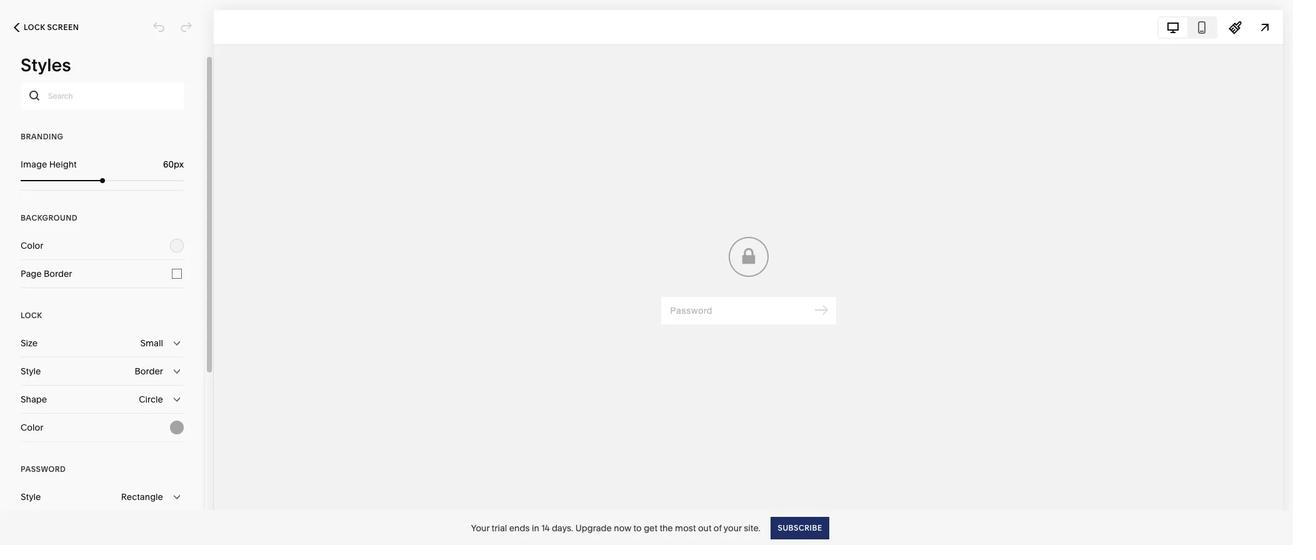 Task type: locate. For each thing, give the bounding box(es) containing it.
color button down shape field
[[21, 414, 184, 441]]

0 vertical spatial lock
[[24, 23, 45, 32]]

0 horizontal spatial border
[[44, 268, 72, 279]]

1 style field from the top
[[21, 358, 184, 385]]

lock
[[24, 23, 45, 32], [21, 311, 42, 320]]

style down password
[[21, 491, 41, 503]]

lock left screen
[[24, 23, 45, 32]]

to
[[634, 522, 642, 534]]

Shape field
[[21, 386, 184, 413]]

color up "page"
[[21, 240, 43, 251]]

background
[[21, 213, 78, 223]]

0 vertical spatial style
[[21, 366, 41, 377]]

1 horizontal spatial border
[[135, 366, 163, 377]]

page border
[[21, 268, 72, 279]]

14
[[541, 522, 550, 534]]

1 style from the top
[[21, 366, 41, 377]]

style for rectangle
[[21, 491, 41, 503]]

lock up size
[[21, 311, 42, 320]]

None range field
[[21, 178, 184, 183]]

color button
[[21, 232, 184, 259], [21, 414, 184, 441]]

color
[[21, 240, 43, 251], [21, 422, 43, 433]]

2 style field from the top
[[21, 483, 184, 511]]

0 vertical spatial style field
[[21, 358, 184, 385]]

1 vertical spatial color
[[21, 422, 43, 433]]

page
[[21, 268, 42, 279]]

0 vertical spatial color
[[21, 240, 43, 251]]

0 vertical spatial color button
[[21, 232, 184, 259]]

lock screen
[[24, 23, 79, 32]]

style
[[21, 366, 41, 377], [21, 491, 41, 503]]

2 color button from the top
[[21, 414, 184, 441]]

2 style from the top
[[21, 491, 41, 503]]

border up circle
[[135, 366, 163, 377]]

1 vertical spatial style
[[21, 491, 41, 503]]

tab list
[[1159, 17, 1216, 37]]

1 vertical spatial color button
[[21, 414, 184, 441]]

None field
[[143, 158, 184, 171]]

color down shape
[[21, 422, 43, 433]]

Search text field
[[21, 82, 184, 109]]

screen
[[47, 23, 79, 32]]

border right "page"
[[44, 268, 72, 279]]

days.
[[552, 522, 573, 534]]

1 vertical spatial border
[[135, 366, 163, 377]]

style down size
[[21, 366, 41, 377]]

ends
[[509, 522, 530, 534]]

color button down background
[[21, 232, 184, 259]]

redo image
[[179, 21, 193, 34]]

lock inside button
[[24, 23, 45, 32]]

border
[[44, 268, 72, 279], [135, 366, 163, 377]]

undo image
[[152, 21, 166, 34]]

2 color from the top
[[21, 422, 43, 433]]

upgrade
[[576, 522, 612, 534]]

your trial ends in 14 days. upgrade now to get the most out of your site.
[[471, 522, 761, 534]]

lock screen button
[[0, 14, 93, 41]]

Style field
[[21, 358, 184, 385], [21, 483, 184, 511]]

1 vertical spatial style field
[[21, 483, 184, 511]]

1 vertical spatial lock
[[21, 311, 42, 320]]

the
[[660, 522, 673, 534]]

image
[[21, 159, 47, 170]]

in
[[532, 522, 539, 534]]



Task type: describe. For each thing, give the bounding box(es) containing it.
password
[[21, 464, 66, 474]]

of
[[714, 522, 722, 534]]

0 vertical spatial border
[[44, 268, 72, 279]]

site.
[[744, 522, 761, 534]]

lock for lock screen
[[24, 23, 45, 32]]

styles
[[21, 54, 71, 76]]

small
[[140, 338, 163, 349]]

subscribe button
[[771, 517, 829, 539]]

image height
[[21, 159, 77, 170]]

most
[[675, 522, 696, 534]]

lock for lock
[[21, 311, 42, 320]]

rectangle
[[121, 491, 163, 503]]

trial
[[492, 522, 507, 534]]

1 color button from the top
[[21, 232, 184, 259]]

shape
[[21, 394, 47, 405]]

style for border
[[21, 366, 41, 377]]

your
[[471, 522, 490, 534]]

circle
[[139, 394, 163, 405]]

now
[[614, 522, 631, 534]]

get
[[644, 522, 658, 534]]

1 color from the top
[[21, 240, 43, 251]]

size
[[21, 338, 38, 349]]

your
[[724, 522, 742, 534]]

Size field
[[21, 329, 184, 357]]

subscribe
[[778, 523, 822, 532]]

branding
[[21, 132, 63, 141]]

border inside style field
[[135, 366, 163, 377]]

height
[[49, 159, 77, 170]]

out
[[698, 522, 712, 534]]



Task type: vqa. For each thing, say whether or not it's contained in the screenshot.
range field
yes



